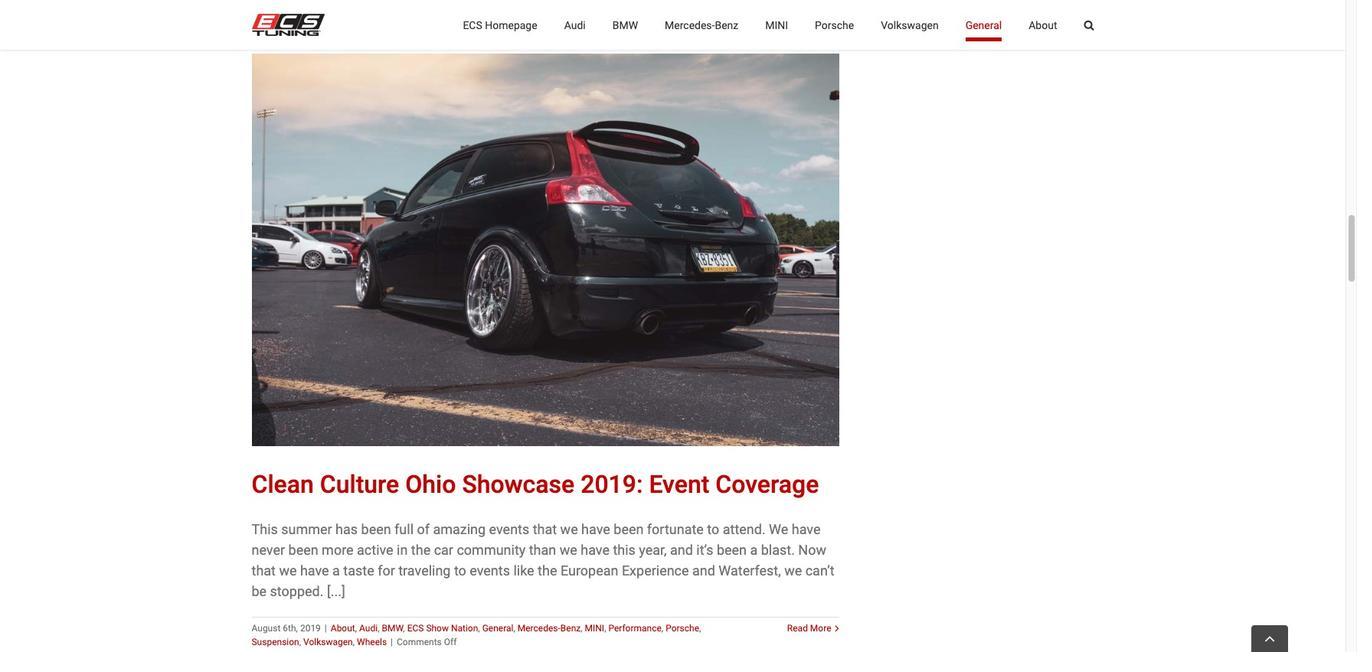 Task type: vqa. For each thing, say whether or not it's contained in the screenshot.
1st The Read More from the bottom
no



Task type: describe. For each thing, give the bounding box(es) containing it.
6th,
[[283, 623, 298, 634]]

showcase
[[462, 470, 575, 499]]

0 horizontal spatial about link
[[331, 623, 355, 634]]

ecs homepage
[[463, 19, 538, 31]]

ohio
[[405, 470, 456, 499]]

in
[[397, 542, 408, 558]]

performance link
[[609, 623, 662, 634]]

ecs show nation link
[[407, 623, 478, 634]]

taste
[[343, 563, 374, 579]]

performance
[[609, 623, 662, 634]]

1 vertical spatial general link
[[482, 623, 514, 634]]

this
[[252, 521, 278, 537]]

culture
[[320, 470, 399, 499]]

wheels link
[[357, 637, 387, 648]]

coverage
[[716, 470, 819, 499]]

been up this
[[614, 521, 644, 537]]

wheels
[[357, 637, 387, 648]]

0 vertical spatial mini
[[766, 19, 788, 31]]

this summer has been full of amazing events that we have been fortunate to attend. we have never been more active in the car community than we have this year, and it's been a blast. now that we have a taste for traveling to events like the european experience and waterfest, we can't be stopped. [...]
[[252, 521, 835, 599]]

0 horizontal spatial bmw link
[[382, 623, 403, 634]]

0 vertical spatial general link
[[966, 0, 1002, 50]]

1 horizontal spatial to
[[707, 521, 720, 537]]

like
[[514, 563, 534, 579]]

general inside the august 6th, 2019 | about , audi , bmw , ecs show nation , general , mercedes-benz , mini , performance , porsche , suspension , volkswagen , wheels | comments off
[[482, 623, 514, 634]]

1 vertical spatial events
[[470, 563, 510, 579]]

0 horizontal spatial porsche link
[[666, 623, 699, 634]]

0 horizontal spatial the
[[411, 542, 431, 558]]

mercedes- inside the august 6th, 2019 | about , audi , bmw , ecs show nation , general , mercedes-benz , mini , performance , porsche , suspension , volkswagen , wheels | comments off
[[518, 623, 561, 634]]

ecs inside 'link'
[[463, 19, 482, 31]]

0 horizontal spatial that
[[252, 563, 276, 579]]

european
[[561, 563, 619, 579]]

be
[[252, 583, 267, 599]]

about inside the august 6th, 2019 | about , audi , bmw , ecs show nation , general , mercedes-benz , mini , performance , porsche , suspension , volkswagen , wheels | comments off
[[331, 623, 355, 634]]

read more link
[[787, 622, 832, 635]]

0 vertical spatial bmw
[[613, 19, 638, 31]]

we down blast.
[[785, 563, 802, 579]]

2019
[[300, 623, 321, 634]]

1 horizontal spatial porsche link
[[815, 0, 854, 50]]

has
[[336, 521, 358, 537]]

clean
[[252, 470, 314, 499]]

ecs tuning logo image
[[252, 14, 324, 36]]

attend.
[[723, 521, 766, 537]]

comments
[[397, 637, 442, 648]]

0 vertical spatial mini link
[[766, 0, 788, 50]]

blast.
[[761, 542, 795, 558]]

more
[[322, 542, 354, 558]]

community
[[457, 542, 526, 558]]

experience
[[622, 563, 689, 579]]

we
[[769, 521, 789, 537]]

august
[[252, 623, 281, 634]]

audi inside the august 6th, 2019 | about , audi , bmw , ecs show nation , general , mercedes-benz , mini , performance , porsche , suspension , volkswagen , wheels | comments off
[[359, 623, 378, 634]]

been down attend.
[[717, 542, 747, 558]]

read
[[787, 623, 808, 634]]

we right than
[[560, 542, 577, 558]]

1 horizontal spatial mercedes-
[[665, 19, 715, 31]]

than
[[529, 542, 556, 558]]

1 horizontal spatial |
[[391, 637, 393, 648]]

ecs homepage link
[[463, 0, 538, 50]]

been up active
[[361, 521, 391, 537]]

fortunate
[[647, 521, 704, 537]]

1 vertical spatial to
[[454, 563, 466, 579]]

0 vertical spatial and
[[670, 542, 693, 558]]

august 6th, 2019 | about , audi , bmw , ecs show nation , general , mercedes-benz , mini , performance , porsche , suspension , volkswagen , wheels | comments off
[[252, 623, 701, 648]]



Task type: locate. For each thing, give the bounding box(es) containing it.
porsche
[[815, 19, 854, 31], [666, 623, 699, 634]]

summer
[[281, 521, 332, 537]]

mini right mercedes-benz
[[766, 19, 788, 31]]

year,
[[639, 542, 667, 558]]

2019:
[[581, 470, 643, 499]]

to up the it's
[[707, 521, 720, 537]]

mini link right mercedes-benz
[[766, 0, 788, 50]]

and
[[670, 542, 693, 558], [693, 563, 715, 579]]

0 vertical spatial volkswagen
[[881, 19, 939, 31]]

homepage
[[485, 19, 538, 31]]

1 horizontal spatial benz
[[715, 19, 739, 31]]

0 horizontal spatial a
[[333, 563, 340, 579]]

to
[[707, 521, 720, 537], [454, 563, 466, 579]]

| right 2019
[[325, 623, 327, 634]]

about link
[[1029, 0, 1058, 50], [331, 623, 355, 634]]

1 horizontal spatial audi
[[564, 19, 586, 31]]

waterfest,
[[719, 563, 781, 579]]

0 horizontal spatial |
[[325, 623, 327, 634]]

have
[[582, 521, 610, 537], [792, 521, 821, 537], [581, 542, 610, 558], [300, 563, 329, 579]]

we up stopped.
[[279, 563, 297, 579]]

volkswagen
[[881, 19, 939, 31], [303, 637, 353, 648]]

audi link
[[564, 0, 586, 50], [359, 623, 378, 634]]

,
[[355, 623, 357, 634], [378, 623, 380, 634], [403, 623, 405, 634], [478, 623, 480, 634], [514, 623, 515, 634], [581, 623, 583, 634], [605, 623, 606, 634], [662, 623, 664, 634], [699, 623, 701, 634], [299, 637, 301, 648], [353, 637, 355, 648]]

the right in
[[411, 542, 431, 558]]

full
[[395, 521, 414, 537]]

0 vertical spatial to
[[707, 521, 720, 537]]

0 vertical spatial that
[[533, 521, 557, 537]]

1 horizontal spatial bmw link
[[613, 0, 638, 50]]

mini link
[[766, 0, 788, 50], [585, 623, 605, 634]]

mini inside the august 6th, 2019 | about , audi , bmw , ecs show nation , general , mercedes-benz , mini , performance , porsche , suspension , volkswagen , wheels | comments off
[[585, 623, 605, 634]]

1 horizontal spatial ecs
[[463, 19, 482, 31]]

more
[[810, 623, 832, 634]]

1 horizontal spatial mini link
[[766, 0, 788, 50]]

1 horizontal spatial a
[[750, 542, 758, 558]]

0 horizontal spatial audi link
[[359, 623, 378, 634]]

suspension link
[[252, 637, 299, 648]]

0 horizontal spatial audi
[[359, 623, 378, 634]]

1 vertical spatial benz
[[561, 623, 581, 634]]

porsche inside the august 6th, 2019 | about , audi , bmw , ecs show nation , general , mercedes-benz , mini , performance , porsche , suspension , volkswagen , wheels | comments off
[[666, 623, 699, 634]]

audi up wheels
[[359, 623, 378, 634]]

0 vertical spatial audi link
[[564, 0, 586, 50]]

1 horizontal spatial audi link
[[564, 0, 586, 50]]

0 horizontal spatial mercedes-benz link
[[518, 623, 581, 634]]

clean culture ohio showcase 2019: event coverage
[[252, 470, 819, 499]]

the
[[411, 542, 431, 558], [538, 563, 557, 579]]

1 vertical spatial porsche
[[666, 623, 699, 634]]

this
[[613, 542, 636, 558]]

0 horizontal spatial bmw
[[382, 623, 403, 634]]

0 horizontal spatial porsche
[[666, 623, 699, 634]]

a
[[750, 542, 758, 558], [333, 563, 340, 579]]

ecs left homepage
[[463, 19, 482, 31]]

1 vertical spatial general
[[482, 623, 514, 634]]

0 vertical spatial mercedes-benz link
[[665, 0, 739, 50]]

amazing
[[433, 521, 486, 537]]

0 vertical spatial a
[[750, 542, 758, 558]]

of
[[417, 521, 430, 537]]

0 vertical spatial porsche
[[815, 19, 854, 31]]

1 horizontal spatial general link
[[966, 0, 1002, 50]]

0 horizontal spatial ecs
[[407, 623, 424, 634]]

a up [...]
[[333, 563, 340, 579]]

to right traveling
[[454, 563, 466, 579]]

0 vertical spatial volkswagen link
[[881, 0, 939, 50]]

0 vertical spatial about
[[1029, 19, 1058, 31]]

bmw link up wheels
[[382, 623, 403, 634]]

0 horizontal spatial to
[[454, 563, 466, 579]]

audi
[[564, 19, 586, 31], [359, 623, 378, 634]]

0 vertical spatial |
[[325, 623, 327, 634]]

off
[[444, 637, 457, 648]]

1 vertical spatial the
[[538, 563, 557, 579]]

it's
[[697, 542, 714, 558]]

0 horizontal spatial volkswagen
[[303, 637, 353, 648]]

0 vertical spatial ecs
[[463, 19, 482, 31]]

bmw
[[613, 19, 638, 31], [382, 623, 403, 634]]

mini left performance
[[585, 623, 605, 634]]

volkswagen link
[[881, 0, 939, 50], [303, 637, 353, 648]]

1 vertical spatial mini
[[585, 623, 605, 634]]

0 vertical spatial about link
[[1029, 0, 1058, 50]]

the down than
[[538, 563, 557, 579]]

1 vertical spatial volkswagen
[[303, 637, 353, 648]]

volkswagen inside the august 6th, 2019 | about , audi , bmw , ecs show nation , general , mercedes-benz , mini , performance , porsche , suspension , volkswagen , wheels | comments off
[[303, 637, 353, 648]]

0 horizontal spatial mini
[[585, 623, 605, 634]]

1 vertical spatial a
[[333, 563, 340, 579]]

bmw inside the august 6th, 2019 | about , audi , bmw , ecs show nation , general , mercedes-benz , mini , performance , porsche , suspension , volkswagen , wheels | comments off
[[382, 623, 403, 634]]

mini link left performance
[[585, 623, 605, 634]]

bmw left mercedes-benz
[[613, 19, 638, 31]]

ecs up 'comments'
[[407, 623, 424, 634]]

1 horizontal spatial the
[[538, 563, 557, 579]]

stopped.
[[270, 583, 324, 599]]

for
[[378, 563, 395, 579]]

0 horizontal spatial volkswagen link
[[303, 637, 353, 648]]

0 vertical spatial audi
[[564, 19, 586, 31]]

about
[[1029, 19, 1058, 31], [331, 623, 355, 634]]

bmw up wheels
[[382, 623, 403, 634]]

1 vertical spatial |
[[391, 637, 393, 648]]

events
[[489, 521, 530, 537], [470, 563, 510, 579]]

1 vertical spatial audi link
[[359, 623, 378, 634]]

bmw link left mercedes-benz
[[613, 0, 638, 50]]

ecs inside the august 6th, 2019 | about , audi , bmw , ecs show nation , general , mercedes-benz , mini , performance , porsche , suspension , volkswagen , wheels | comments off
[[407, 623, 424, 634]]

active
[[357, 542, 394, 558]]

a up waterfest, in the right of the page
[[750, 542, 758, 558]]

| right the wheels 'link'
[[391, 637, 393, 648]]

never
[[252, 542, 285, 558]]

clean culture ohio showcase 2019: event coverage image
[[252, 54, 839, 446]]

suspension
[[252, 637, 299, 648]]

1 vertical spatial ecs
[[407, 623, 424, 634]]

mercedes-benz link
[[665, 0, 739, 50], [518, 623, 581, 634]]

0 horizontal spatial general link
[[482, 623, 514, 634]]

1 vertical spatial that
[[252, 563, 276, 579]]

audi link right homepage
[[564, 0, 586, 50]]

1 horizontal spatial mercedes-benz link
[[665, 0, 739, 50]]

0 vertical spatial benz
[[715, 19, 739, 31]]

general link
[[966, 0, 1002, 50], [482, 623, 514, 634]]

1 horizontal spatial general
[[966, 19, 1002, 31]]

and down the it's
[[693, 563, 715, 579]]

that
[[533, 521, 557, 537], [252, 563, 276, 579]]

1 horizontal spatial volkswagen
[[881, 19, 939, 31]]

0 vertical spatial events
[[489, 521, 530, 537]]

traveling
[[399, 563, 451, 579]]

1 vertical spatial and
[[693, 563, 715, 579]]

show
[[426, 623, 449, 634]]

1 vertical spatial mini link
[[585, 623, 605, 634]]

can't
[[806, 563, 835, 579]]

1 horizontal spatial that
[[533, 521, 557, 537]]

0 horizontal spatial benz
[[561, 623, 581, 634]]

that up than
[[533, 521, 557, 537]]

0 vertical spatial bmw link
[[613, 0, 638, 50]]

and down fortunate
[[670, 542, 693, 558]]

we
[[560, 521, 578, 537], [560, 542, 577, 558], [279, 563, 297, 579], [785, 563, 802, 579]]

1 vertical spatial audi
[[359, 623, 378, 634]]

1 vertical spatial about
[[331, 623, 355, 634]]

ecs
[[463, 19, 482, 31], [407, 623, 424, 634]]

0 horizontal spatial about
[[331, 623, 355, 634]]

1 vertical spatial mercedes-benz link
[[518, 623, 581, 634]]

event
[[649, 470, 710, 499]]

1 vertical spatial bmw
[[382, 623, 403, 634]]

0 vertical spatial mercedes-
[[665, 19, 715, 31]]

benz inside the august 6th, 2019 | about , audi , bmw , ecs show nation , general , mercedes-benz , mini , performance , porsche , suspension , volkswagen , wheels | comments off
[[561, 623, 581, 634]]

0 vertical spatial general
[[966, 19, 1002, 31]]

mini
[[766, 19, 788, 31], [585, 623, 605, 634]]

general
[[966, 19, 1002, 31], [482, 623, 514, 634]]

porsche link
[[815, 0, 854, 50], [666, 623, 699, 634]]

now
[[799, 542, 827, 558]]

been down summer
[[288, 542, 318, 558]]

benz
[[715, 19, 739, 31], [561, 623, 581, 634]]

read more
[[787, 623, 832, 634]]

0 horizontal spatial general
[[482, 623, 514, 634]]

events up community
[[489, 521, 530, 537]]

1 horizontal spatial mini
[[766, 19, 788, 31]]

1 horizontal spatial volkswagen link
[[881, 0, 939, 50]]

audi right homepage
[[564, 19, 586, 31]]

audi link up wheels
[[359, 623, 378, 634]]

0 vertical spatial porsche link
[[815, 0, 854, 50]]

1 vertical spatial volkswagen link
[[303, 637, 353, 648]]

1 vertical spatial porsche link
[[666, 623, 699, 634]]

nation
[[451, 623, 478, 634]]

bmw link
[[613, 0, 638, 50], [382, 623, 403, 634]]

car
[[434, 542, 453, 558]]

been
[[361, 521, 391, 537], [614, 521, 644, 537], [288, 542, 318, 558], [717, 542, 747, 558]]

mercedes-benz
[[665, 19, 739, 31]]

1 horizontal spatial about
[[1029, 19, 1058, 31]]

[...]
[[327, 583, 345, 599]]

clean culture ohio showcase 2019: event coverage link
[[252, 470, 819, 499]]

we up european on the bottom left of page
[[560, 521, 578, 537]]

1 horizontal spatial porsche
[[815, 19, 854, 31]]

1 vertical spatial bmw link
[[382, 623, 403, 634]]

0 vertical spatial the
[[411, 542, 431, 558]]

that up be
[[252, 563, 276, 579]]

|
[[325, 623, 327, 634], [391, 637, 393, 648]]

1 vertical spatial about link
[[331, 623, 355, 634]]

1 horizontal spatial about link
[[1029, 0, 1058, 50]]

0 horizontal spatial mini link
[[585, 623, 605, 634]]

1 horizontal spatial bmw
[[613, 19, 638, 31]]

mercedes-
[[665, 19, 715, 31], [518, 623, 561, 634]]

0 horizontal spatial mercedes-
[[518, 623, 561, 634]]

1 vertical spatial mercedes-
[[518, 623, 561, 634]]

events down community
[[470, 563, 510, 579]]



